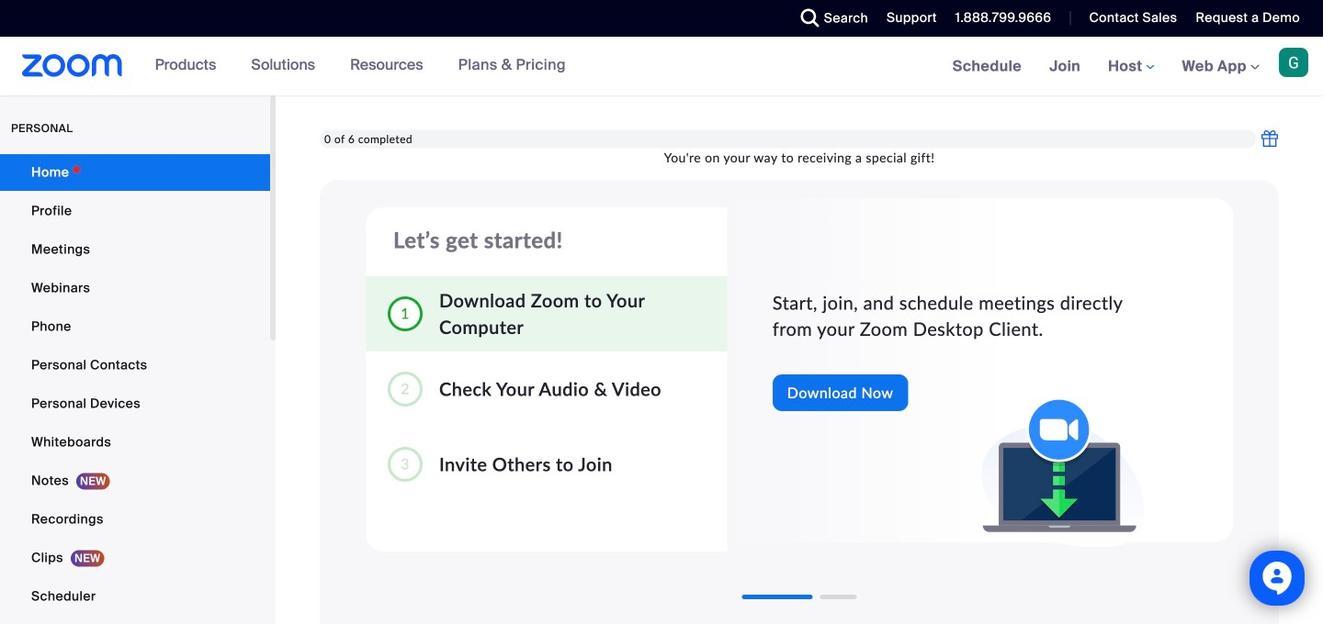 Task type: describe. For each thing, give the bounding box(es) containing it.
meetings navigation
[[939, 37, 1323, 97]]

product information navigation
[[141, 37, 580, 96]]

profile picture image
[[1279, 48, 1309, 77]]



Task type: vqa. For each thing, say whether or not it's contained in the screenshot.
Personal Menu menu
yes



Task type: locate. For each thing, give the bounding box(es) containing it.
zoom logo image
[[22, 54, 123, 77]]

banner
[[0, 37, 1323, 97]]

personal menu menu
[[0, 154, 270, 625]]



